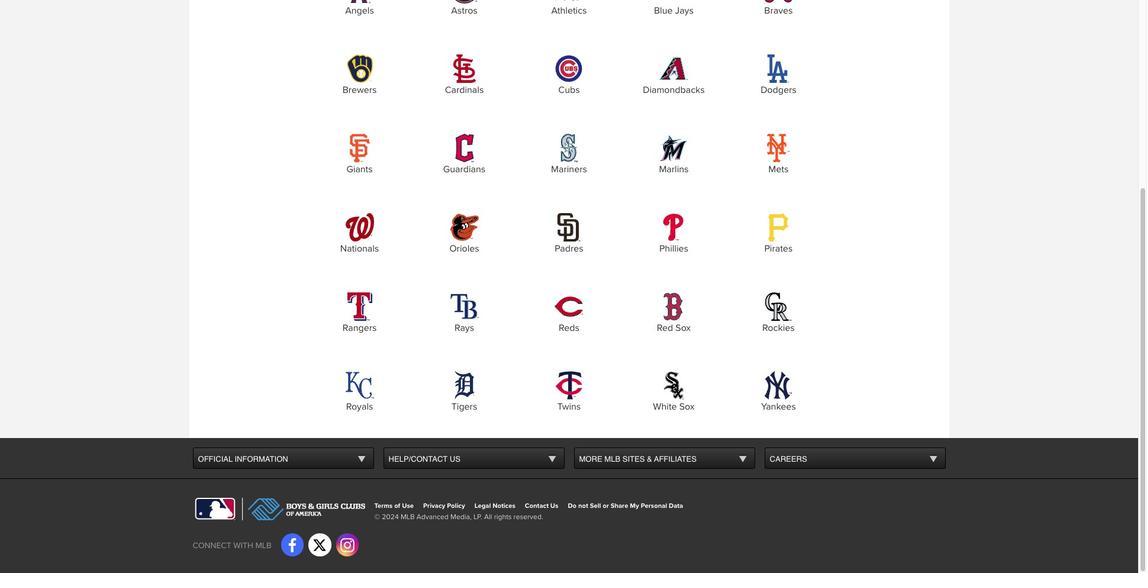 Task type: locate. For each thing, give the bounding box(es) containing it.
mlb.com image
[[193, 498, 237, 521]]

personal
[[641, 502, 667, 510]]

sox
[[676, 322, 691, 334], [680, 401, 695, 413]]

do
[[568, 502, 577, 510]]

all
[[484, 513, 492, 522]]

mlb
[[605, 455, 621, 464], [401, 513, 415, 522], [256, 541, 272, 551]]

sites
[[623, 455, 645, 464]]

nationals
[[340, 243, 379, 254]]

contact
[[525, 502, 549, 510]]

share
[[611, 502, 628, 510]]

advanced
[[417, 513, 449, 522]]

mlb for © 2024 mlb advanced media, lp. all rights reserved.
[[401, 513, 415, 522]]

0 vertical spatial sox
[[676, 322, 691, 334]]

2 vertical spatial mlb
[[256, 541, 272, 551]]

legal
[[475, 502, 491, 510]]

not
[[578, 502, 588, 510]]

1 horizontal spatial mlb
[[401, 513, 415, 522]]

careers button
[[765, 448, 945, 470]]

lp.
[[474, 513, 483, 522]]

blue
[[654, 5, 673, 17]]

0 vertical spatial mlb
[[605, 455, 621, 464]]

of
[[394, 502, 400, 510]]

brewers
[[343, 84, 377, 96]]

mets
[[769, 163, 789, 175]]

2024
[[382, 513, 399, 522]]

mlb left sites
[[605, 455, 621, 464]]

©
[[375, 513, 380, 522]]

data
[[669, 502, 683, 510]]

affiliates
[[654, 455, 697, 464]]

mlb down the use
[[401, 513, 415, 522]]

&
[[647, 455, 652, 464]]

do not sell or share my personal data
[[568, 502, 683, 510]]

diamondbacks
[[643, 84, 705, 96]]

sox right red
[[676, 322, 691, 334]]

more mlb sites & affiliates
[[579, 455, 697, 464]]

jays
[[675, 5, 694, 17]]

media,
[[451, 513, 472, 522]]

official information
[[198, 455, 288, 464]]

dodgers
[[761, 84, 797, 96]]

help/contact us button
[[384, 448, 564, 470]]

0 horizontal spatial mlb
[[256, 541, 272, 551]]

angels
[[345, 5, 374, 17]]

astros
[[451, 5, 478, 17]]

1 vertical spatial sox
[[680, 401, 695, 413]]

mlb right with
[[256, 541, 272, 551]]

boys and girls club of america image
[[242, 498, 365, 520]]

privacy policy link
[[423, 502, 465, 510]]

rights
[[494, 513, 512, 522]]

reds
[[559, 322, 580, 334]]

mlb inside button
[[605, 455, 621, 464]]

with
[[233, 541, 253, 551]]

terms of use link
[[375, 502, 414, 510]]

2 horizontal spatial mlb
[[605, 455, 621, 464]]

sox right white at the right bottom of page
[[680, 401, 695, 413]]

twins
[[558, 401, 581, 413]]

rangers
[[343, 322, 377, 334]]

official
[[198, 455, 233, 464]]

privacy policy
[[423, 502, 465, 510]]

white sox
[[653, 401, 695, 413]]

1 vertical spatial mlb
[[401, 513, 415, 522]]

connect with mlb
[[193, 541, 272, 551]]

more mlb sites & affiliates button
[[575, 448, 755, 470]]



Task type: vqa. For each thing, say whether or not it's contained in the screenshot.
KANSAS CITY
no



Task type: describe. For each thing, give the bounding box(es) containing it.
contact us
[[525, 502, 559, 510]]

braves
[[765, 5, 793, 17]]

connect
[[193, 541, 231, 551]]

help/contact
[[389, 455, 448, 464]]

sell
[[590, 502, 601, 510]]

royals
[[346, 401, 373, 413]]

information
[[235, 455, 288, 464]]

cardinals
[[445, 84, 484, 96]]

contact us link
[[525, 502, 559, 510]]

policy
[[447, 502, 465, 510]]

rays
[[455, 322, 474, 334]]

more
[[579, 455, 603, 464]]

do not sell or share my personal data link
[[568, 502, 683, 510]]

use
[[402, 502, 414, 510]]

mariners
[[551, 163, 587, 175]]

red sox
[[657, 322, 691, 334]]

phillies
[[660, 243, 689, 254]]

privacy
[[423, 502, 445, 510]]

legal notices link
[[475, 502, 516, 510]]

athletics
[[551, 5, 587, 17]]

rockies
[[763, 322, 795, 334]]

giants
[[347, 163, 373, 175]]

guardians
[[443, 163, 486, 175]]

marlins
[[659, 163, 689, 175]]

orioles
[[450, 243, 479, 254]]

padres
[[555, 243, 584, 254]]

terms
[[375, 502, 393, 510]]

sox for white sox
[[680, 401, 695, 413]]

mlb for connect with mlb
[[256, 541, 272, 551]]

sox for red sox
[[676, 322, 691, 334]]

white
[[653, 401, 677, 413]]

us
[[551, 502, 559, 510]]

careers
[[770, 455, 807, 464]]

blue jays
[[654, 5, 694, 17]]

official information button
[[193, 448, 373, 470]]

my
[[630, 502, 639, 510]]

help/contact us
[[389, 455, 461, 464]]

cubs
[[559, 84, 580, 96]]

terms of use
[[375, 502, 414, 510]]

reserved.
[[514, 513, 543, 522]]

pirates
[[765, 243, 793, 254]]

notices
[[493, 502, 516, 510]]

us
[[450, 455, 461, 464]]

red
[[657, 322, 673, 334]]

or
[[603, 502, 609, 510]]

yankees
[[761, 401, 796, 413]]

tigers
[[452, 401, 477, 413]]

© 2024 mlb advanced media, lp. all rights reserved.
[[375, 513, 543, 522]]

legal notices
[[475, 502, 516, 510]]



